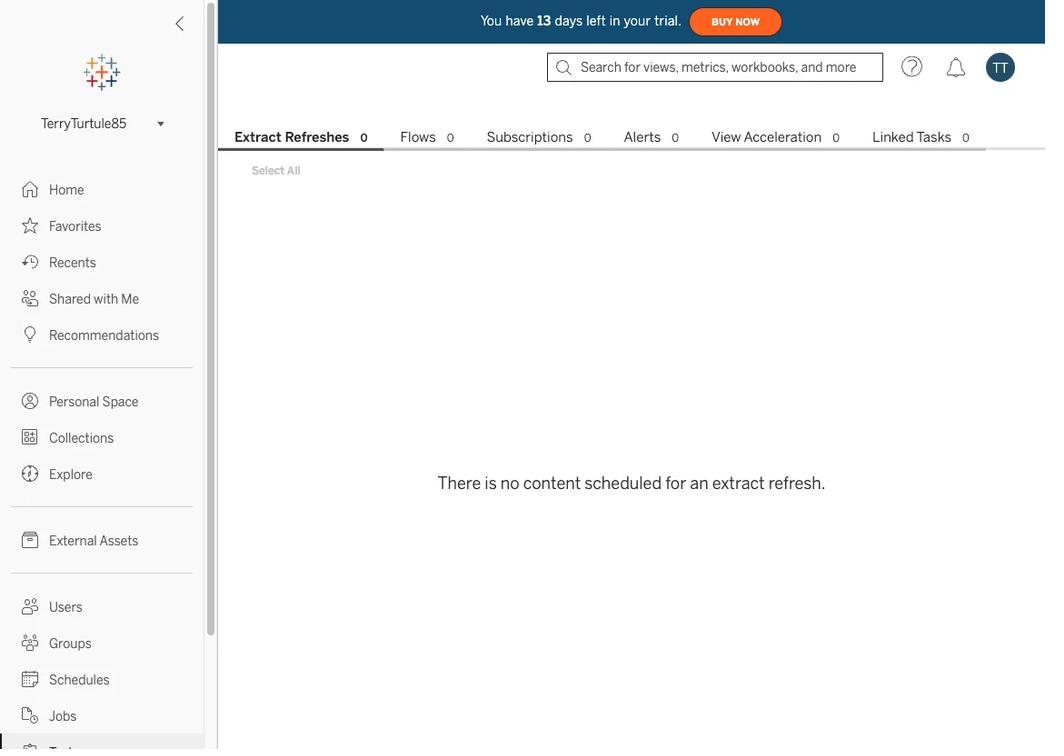 Task type: describe. For each thing, give the bounding box(es) containing it.
with
[[94, 291, 118, 306]]

groups link
[[0, 625, 204, 661]]

external assets link
[[0, 522, 204, 558]]

have
[[506, 13, 534, 28]]

buy
[[712, 16, 733, 28]]

content
[[524, 474, 581, 493]]

13
[[538, 13, 552, 28]]

sub-spaces tab list
[[218, 127, 1046, 151]]

your
[[624, 13, 651, 28]]

select all
[[252, 163, 301, 177]]

left
[[587, 13, 606, 28]]

trial.
[[655, 13, 682, 28]]

acceleration
[[744, 129, 822, 146]]

0 for linked tasks
[[963, 131, 970, 145]]

explore link
[[0, 456, 204, 492]]

an
[[691, 474, 709, 493]]

flows
[[401, 129, 436, 146]]

favorites
[[49, 219, 102, 234]]

jobs
[[49, 709, 77, 724]]

terryturtule85
[[41, 116, 127, 131]]

there is no content scheduled for an extract refresh. main content
[[218, 91, 1046, 749]]

view
[[712, 129, 742, 146]]

external
[[49, 533, 97, 548]]

personal space link
[[0, 383, 204, 419]]

shared with me
[[49, 291, 139, 306]]

schedules link
[[0, 661, 204, 698]]

home link
[[0, 171, 204, 207]]

no
[[501, 474, 520, 493]]

shared
[[49, 291, 91, 306]]

extract refreshes
[[235, 129, 350, 146]]

0 for flows
[[447, 131, 454, 145]]

space
[[102, 394, 139, 409]]

is
[[485, 474, 497, 493]]

collections
[[49, 431, 114, 446]]

recommendations link
[[0, 317, 204, 353]]

there is no content scheduled for an extract refresh.
[[438, 474, 826, 493]]

tasks
[[917, 129, 952, 146]]

assets
[[99, 533, 139, 548]]

you have 13 days left in your trial.
[[481, 13, 682, 28]]

there
[[438, 474, 481, 493]]



Task type: vqa. For each thing, say whether or not it's contained in the screenshot.
Linked
yes



Task type: locate. For each thing, give the bounding box(es) containing it.
buy now
[[712, 16, 760, 28]]

0 for view acceleration
[[833, 131, 840, 145]]

recommendations
[[49, 328, 159, 343]]

recents link
[[0, 244, 204, 280]]

refreshes
[[285, 129, 350, 146]]

favorites link
[[0, 207, 204, 244]]

jobs link
[[0, 698, 204, 734]]

0
[[361, 131, 368, 145], [447, 131, 454, 145], [584, 131, 592, 145], [672, 131, 679, 145], [833, 131, 840, 145], [963, 131, 970, 145]]

personal space
[[49, 394, 139, 409]]

scheduled
[[585, 474, 662, 493]]

main navigation. press the up and down arrow keys to access links. element
[[0, 171, 204, 749]]

schedules
[[49, 673, 110, 688]]

days
[[555, 13, 583, 28]]

6 0 from the left
[[963, 131, 970, 145]]

shared with me link
[[0, 280, 204, 317]]

buy now button
[[690, 7, 783, 36]]

recents
[[49, 255, 96, 270]]

5 0 from the left
[[833, 131, 840, 145]]

groups
[[49, 636, 92, 651]]

navigation containing extract refreshes
[[218, 124, 1046, 151]]

users
[[49, 600, 83, 615]]

collections link
[[0, 419, 204, 456]]

external assets
[[49, 533, 139, 548]]

0 right tasks
[[963, 131, 970, 145]]

3 0 from the left
[[584, 131, 592, 145]]

select all button
[[240, 159, 313, 181]]

2 0 from the left
[[447, 131, 454, 145]]

personal
[[49, 394, 99, 409]]

view acceleration
[[712, 129, 822, 146]]

alerts
[[624, 129, 661, 146]]

Search for views, metrics, workbooks, and more text field
[[548, 53, 884, 82]]

select
[[252, 163, 285, 177]]

linked
[[873, 129, 915, 146]]

subscriptions
[[487, 129, 574, 146]]

explore
[[49, 467, 93, 482]]

0 for subscriptions
[[584, 131, 592, 145]]

home
[[49, 182, 84, 197]]

0 right refreshes
[[361, 131, 368, 145]]

navigation panel element
[[0, 55, 204, 749]]

refresh.
[[769, 474, 826, 493]]

0 right flows at the left top of the page
[[447, 131, 454, 145]]

0 for extract refreshes
[[361, 131, 368, 145]]

in
[[610, 13, 621, 28]]

0 right "alerts"
[[672, 131, 679, 145]]

extract
[[713, 474, 765, 493]]

0 right acceleration
[[833, 131, 840, 145]]

1 0 from the left
[[361, 131, 368, 145]]

navigation
[[218, 124, 1046, 151]]

0 for alerts
[[672, 131, 679, 145]]

me
[[121, 291, 139, 306]]

all
[[287, 163, 301, 177]]

users link
[[0, 588, 204, 625]]

for
[[666, 474, 687, 493]]

you
[[481, 13, 502, 28]]

0 left "alerts"
[[584, 131, 592, 145]]

terryturtule85 button
[[34, 113, 170, 135]]

extract
[[235, 129, 282, 146]]

now
[[736, 16, 760, 28]]

4 0 from the left
[[672, 131, 679, 145]]

linked tasks
[[873, 129, 952, 146]]



